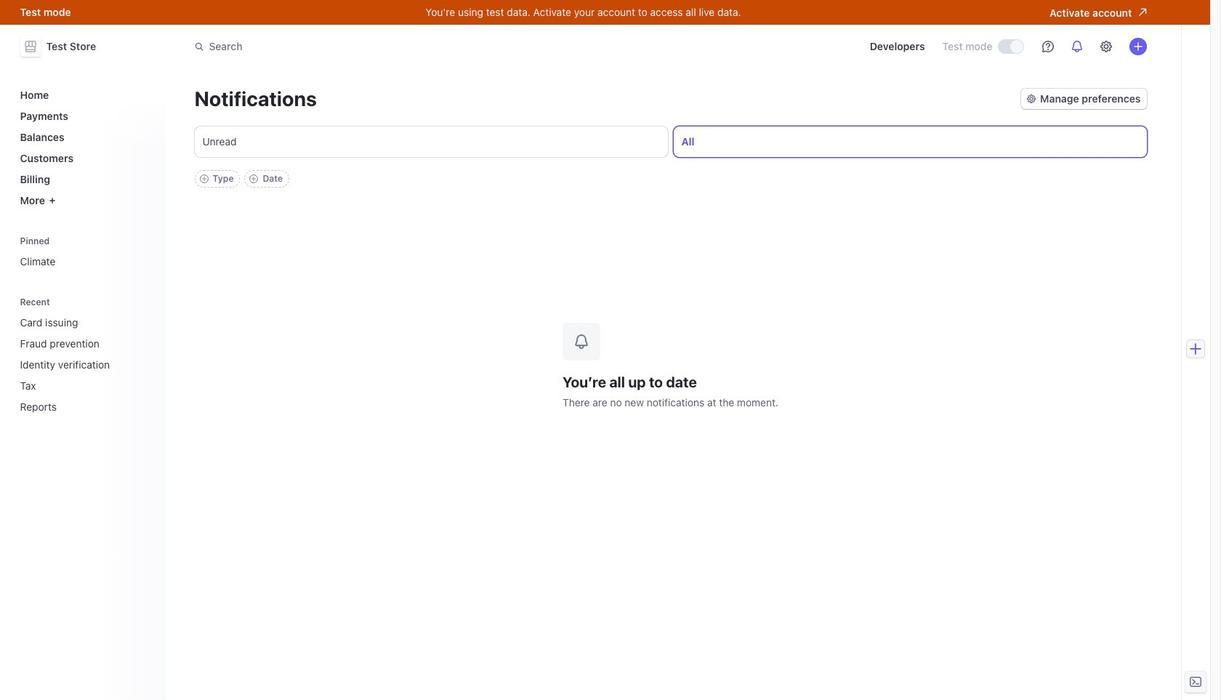 Task type: describe. For each thing, give the bounding box(es) containing it.
notifications image
[[1071, 41, 1083, 52]]

1 recent element from the top
[[14, 297, 157, 419]]

pinned element
[[14, 236, 157, 273]]

settings image
[[1100, 41, 1112, 52]]

core navigation links element
[[14, 83, 157, 212]]

Search text field
[[186, 33, 596, 60]]



Task type: vqa. For each thing, say whether or not it's contained in the screenshot.
SHORTCUTS element
no



Task type: locate. For each thing, give the bounding box(es) containing it.
Test mode checkbox
[[999, 40, 1023, 53]]

toolbar
[[194, 170, 289, 188]]

None search field
[[186, 33, 596, 60]]

tab list
[[194, 127, 1147, 157]]

2 recent element from the top
[[14, 310, 157, 419]]

add date image
[[250, 175, 258, 183]]

help image
[[1042, 41, 1054, 52]]

add type image
[[200, 175, 208, 183]]

recent element
[[14, 297, 157, 419], [14, 310, 157, 419]]



